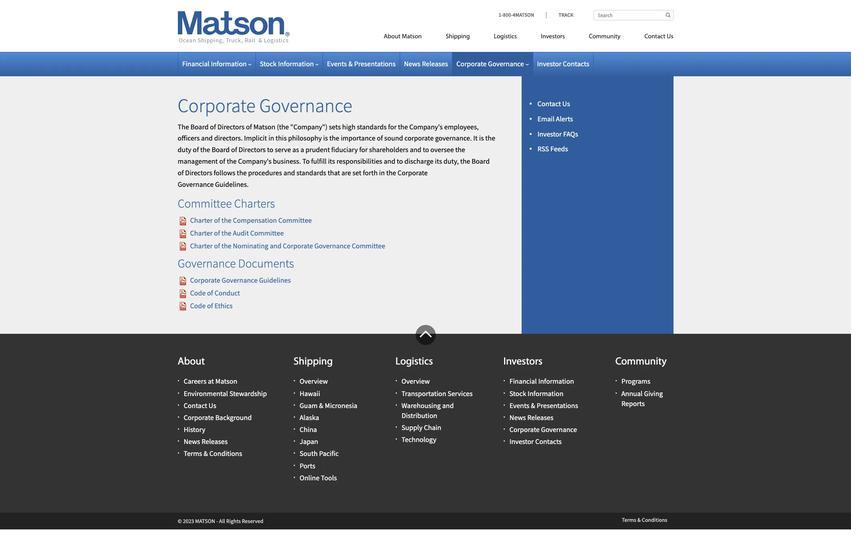 Task type: locate. For each thing, give the bounding box(es) containing it.
corporate governance link
[[457, 59, 529, 68], [510, 426, 577, 435]]

board up officers at the left top
[[191, 122, 209, 131]]

2 vertical spatial news
[[184, 438, 200, 447]]

of right duty
[[193, 145, 199, 154]]

the
[[398, 122, 408, 131], [330, 134, 339, 143], [486, 134, 495, 143], [200, 145, 210, 154], [456, 145, 465, 154], [227, 157, 237, 166], [460, 157, 470, 166], [237, 168, 247, 177], [386, 168, 396, 177], [222, 216, 232, 225], [222, 229, 232, 238], [222, 241, 232, 251]]

guam
[[300, 401, 318, 411]]

warehousing and distribution link
[[402, 401, 454, 421]]

1 vertical spatial for
[[359, 145, 368, 154]]

terms inside careers at matson environmental stewardship contact us corporate background history news releases terms & conditions
[[184, 450, 202, 459]]

community inside footer
[[616, 357, 667, 368]]

the up charter of the audit committee link
[[222, 216, 232, 225]]

3 charter from the top
[[190, 241, 213, 251]]

in
[[269, 134, 274, 143], [379, 168, 385, 177]]

1 horizontal spatial events
[[510, 401, 530, 411]]

company's up corporate
[[410, 122, 443, 131]]

information
[[211, 59, 247, 68], [278, 59, 314, 68], [539, 377, 574, 386], [528, 389, 564, 399]]

financial information link for topmost "stock information" link
[[182, 59, 252, 68]]

ports link
[[300, 462, 315, 471]]

about inside top menu navigation
[[384, 34, 401, 40]]

0 horizontal spatial contact us
[[538, 99, 570, 108]]

0 vertical spatial for
[[388, 122, 397, 131]]

contact up the email
[[538, 99, 561, 108]]

corporate governance link for 'investor contacts' link associated with the right "stock information" link
[[510, 426, 577, 435]]

news
[[404, 59, 421, 68], [510, 414, 526, 423], [184, 438, 200, 447]]

of
[[210, 122, 216, 131], [246, 122, 252, 131], [377, 134, 383, 143], [193, 145, 199, 154], [231, 145, 237, 154], [219, 157, 225, 166], [178, 168, 184, 177], [214, 216, 220, 225], [214, 229, 220, 238], [214, 241, 220, 251], [207, 289, 213, 298], [207, 301, 213, 311]]

fulfill
[[311, 157, 327, 166]]

contact us down 'search' icon
[[645, 34, 674, 40]]

2 overview from the left
[[402, 377, 430, 386]]

overview
[[300, 377, 328, 386], [402, 377, 430, 386]]

of up code of ethics link
[[207, 289, 213, 298]]

0 horizontal spatial conditions
[[209, 450, 242, 459]]

0 vertical spatial financial
[[182, 59, 210, 68]]

ethics
[[215, 301, 233, 311]]

overview link
[[300, 377, 328, 386], [402, 377, 430, 386]]

is right it
[[479, 134, 484, 143]]

2 horizontal spatial releases
[[528, 414, 554, 423]]

the down charter of the audit committee link
[[222, 241, 232, 251]]

releases inside careers at matson environmental stewardship contact us corporate background history news releases terms & conditions
[[202, 438, 228, 447]]

overview up hawaii
[[300, 377, 328, 386]]

0 vertical spatial contact us
[[645, 34, 674, 40]]

contact down 'search' search box
[[645, 34, 666, 40]]

and down 'transportation services' link
[[442, 401, 454, 411]]

of down code of conduct link
[[207, 301, 213, 311]]

overview link for shipping
[[300, 377, 328, 386]]

1 horizontal spatial presentations
[[537, 401, 578, 411]]

investor contacts link for topmost "stock information" link
[[537, 59, 590, 68]]

2 vertical spatial us
[[209, 401, 216, 411]]

logistics link
[[482, 30, 529, 46]]

governance inside charter of the compensation committee charter of the audit committee charter of the nominating and corporate governance committee
[[315, 241, 350, 251]]

in right forth
[[379, 168, 385, 177]]

company's up procedures
[[238, 157, 272, 166]]

standards up importance
[[357, 122, 387, 131]]

0 vertical spatial news releases link
[[404, 59, 448, 68]]

overview inside overview hawaii guam & micronesia alaska china japan south pacific ports online tools
[[300, 377, 328, 386]]

0 horizontal spatial financial
[[182, 59, 210, 68]]

charter of the compensation committee charter of the audit committee charter of the nominating and corporate governance committee
[[190, 216, 385, 251]]

0 vertical spatial shipping
[[446, 34, 470, 40]]

environmental
[[184, 389, 228, 399]]

company's
[[410, 122, 443, 131], [238, 157, 272, 166]]

1 vertical spatial stock
[[510, 389, 527, 399]]

officers
[[178, 134, 200, 143]]

0 vertical spatial financial information link
[[182, 59, 252, 68]]

forth
[[363, 168, 378, 177]]

1 horizontal spatial news releases link
[[404, 59, 448, 68]]

& inside financial information stock information events & presentations news releases corporate governance investor contacts
[[531, 401, 536, 411]]

1 horizontal spatial in
[[379, 168, 385, 177]]

2 horizontal spatial contact
[[645, 34, 666, 40]]

1 horizontal spatial its
[[435, 157, 442, 166]]

and inside overview transportation services warehousing and distribution supply chain technology
[[442, 401, 454, 411]]

track link
[[547, 12, 574, 18]]

the right 'duty,'
[[460, 157, 470, 166]]

importance
[[341, 134, 376, 143]]

1 horizontal spatial events & presentations link
[[510, 401, 578, 411]]

overview for hawaii
[[300, 377, 328, 386]]

logistics inside top menu navigation
[[494, 34, 517, 40]]

0 vertical spatial contact
[[645, 34, 666, 40]]

duty
[[178, 145, 191, 154]]

0 vertical spatial community
[[589, 34, 621, 40]]

and
[[201, 134, 213, 143], [410, 145, 422, 154], [384, 157, 396, 166], [284, 168, 295, 177], [270, 241, 282, 251], [442, 401, 454, 411]]

its up the 'that'
[[328, 157, 335, 166]]

0 vertical spatial code
[[190, 289, 206, 298]]

track
[[559, 12, 574, 18]]

0 vertical spatial investor contacts link
[[537, 59, 590, 68]]

contact down environmental
[[184, 401, 207, 411]]

directors up 'directors.'
[[218, 122, 245, 131]]

contact us up the email alerts link
[[538, 99, 570, 108]]

1 vertical spatial stock information link
[[510, 389, 564, 399]]

0 vertical spatial contacts
[[563, 59, 590, 68]]

1 horizontal spatial shipping
[[446, 34, 470, 40]]

overview link up hawaii
[[300, 377, 328, 386]]

discharge
[[405, 157, 434, 166]]

corporate inside the board of directors of matson (the "company") sets high standards for the company's employees, officers and directors. implicit in this philosophy is the importance of sound corporate governance. it is the duty of the board of directors to serve as a prudent fiduciary for shareholders and to oversee the management of the company's business. to fulfill its responsibilities and to discharge its duty, the board of directors follows the procedures and standards that are set forth in the corporate governance guidelines.
[[398, 168, 428, 177]]

1 vertical spatial logistics
[[396, 357, 433, 368]]

investor for investor contacts
[[537, 59, 562, 68]]

0 vertical spatial corporate governance link
[[457, 59, 529, 68]]

of up follows
[[219, 157, 225, 166]]

contact us link down environmental
[[184, 401, 216, 411]]

1 is from the left
[[323, 134, 328, 143]]

corporate inside corporate governance guidelines code of conduct code of ethics
[[190, 276, 220, 285]]

the left audit
[[222, 229, 232, 238]]

4matson
[[513, 12, 535, 18]]

investor inside financial information stock information events & presentations news releases corporate governance investor contacts
[[510, 438, 534, 447]]

to
[[267, 145, 274, 154], [423, 145, 429, 154], [397, 157, 403, 166]]

directors down management
[[185, 168, 212, 177]]

overview inside overview transportation services warehousing and distribution supply chain technology
[[402, 377, 430, 386]]

1 horizontal spatial us
[[563, 99, 570, 108]]

None search field
[[594, 10, 674, 20]]

community inside "community" link
[[589, 34, 621, 40]]

alaska link
[[300, 414, 319, 423]]

reports
[[622, 399, 645, 409]]

2 vertical spatial matson
[[215, 377, 237, 386]]

and down 'business.'
[[284, 168, 295, 177]]

0 vertical spatial events & presentations link
[[327, 59, 396, 68]]

1 horizontal spatial about
[[384, 34, 401, 40]]

hawaii link
[[300, 389, 320, 399]]

0 vertical spatial conditions
[[209, 450, 242, 459]]

footer
[[0, 326, 852, 531]]

of down management
[[178, 168, 184, 177]]

& inside careers at matson environmental stewardship contact us corporate background history news releases terms & conditions
[[204, 450, 208, 459]]

us
[[667, 34, 674, 40], [563, 99, 570, 108], [209, 401, 216, 411]]

2 horizontal spatial news releases link
[[510, 414, 554, 423]]

1 horizontal spatial terms & conditions link
[[622, 517, 668, 524]]

news releases link for the right "stock information" link's the events & presentations link
[[510, 414, 554, 423]]

matson up implicit
[[254, 122, 276, 131]]

0 horizontal spatial news
[[184, 438, 200, 447]]

1 horizontal spatial news
[[404, 59, 421, 68]]

us up 'corporate background' link
[[209, 401, 216, 411]]

events
[[327, 59, 347, 68], [510, 401, 530, 411]]

contact us inside top menu navigation
[[645, 34, 674, 40]]

0 horizontal spatial board
[[191, 122, 209, 131]]

directors
[[218, 122, 245, 131], [239, 145, 266, 154], [185, 168, 212, 177]]

board down it
[[472, 157, 490, 166]]

news releases link for topmost "stock information" link's the events & presentations link
[[404, 59, 448, 68]]

matson inside the board of directors of matson (the "company") sets high standards for the company's employees, officers and directors. implicit in this philosophy is the importance of sound corporate governance. it is the duty of the board of directors to serve as a prudent fiduciary for shareholders and to oversee the management of the company's business. to fulfill its responsibilities and to discharge its duty, the board of directors follows the procedures and standards that are set forth in the corporate governance guidelines.
[[254, 122, 276, 131]]

and up discharge
[[410, 145, 422, 154]]

governance inside corporate governance guidelines code of conduct code of ethics
[[222, 276, 258, 285]]

information for financial information stock information events & presentations news releases corporate governance investor contacts
[[539, 377, 574, 386]]

0 horizontal spatial events
[[327, 59, 347, 68]]

0 vertical spatial in
[[269, 134, 274, 143]]

terms & conditions link
[[184, 450, 242, 459], [622, 517, 668, 524]]

china link
[[300, 426, 317, 435]]

2 vertical spatial contact
[[184, 401, 207, 411]]

1 vertical spatial directors
[[239, 145, 266, 154]]

for up responsibilities
[[359, 145, 368, 154]]

1 horizontal spatial to
[[397, 157, 403, 166]]

1 horizontal spatial contact us
[[645, 34, 674, 40]]

1 vertical spatial community
[[616, 357, 667, 368]]

charter of the audit committee link
[[178, 229, 284, 238]]

1 vertical spatial financial information link
[[510, 377, 574, 386]]

governance
[[488, 59, 524, 68], [259, 94, 352, 118], [315, 241, 350, 251], [178, 256, 236, 271], [222, 276, 258, 285], [541, 426, 577, 435]]

corporate inside financial information stock information events & presentations news releases corporate governance investor contacts
[[510, 426, 540, 435]]

1 horizontal spatial stock
[[510, 389, 527, 399]]

all
[[219, 518, 225, 526]]

of down charter of the audit committee link
[[214, 241, 220, 251]]

0 vertical spatial terms & conditions link
[[184, 450, 242, 459]]

faqs
[[564, 129, 578, 139]]

code down code of conduct link
[[190, 301, 206, 311]]

1 horizontal spatial financial information link
[[510, 377, 574, 386]]

charter
[[190, 216, 213, 225], [190, 229, 213, 238], [190, 241, 213, 251]]

code up code of ethics link
[[190, 289, 206, 298]]

overview for transportation
[[402, 377, 430, 386]]

0 horizontal spatial us
[[209, 401, 216, 411]]

1 vertical spatial news
[[510, 414, 526, 423]]

© 2023 matson ‐ all rights reserved
[[178, 518, 264, 526]]

stock
[[260, 59, 277, 68], [510, 389, 527, 399]]

1 vertical spatial contacts
[[536, 438, 562, 447]]

financial inside financial information stock information events & presentations news releases corporate governance investor contacts
[[510, 377, 537, 386]]

1 vertical spatial in
[[379, 168, 385, 177]]

0 horizontal spatial corporate governance
[[178, 94, 352, 118]]

1 vertical spatial releases
[[528, 414, 554, 423]]

releases inside financial information stock information events & presentations news releases corporate governance investor contacts
[[528, 414, 554, 423]]

investors inside the investors link
[[541, 34, 565, 40]]

0 horizontal spatial is
[[323, 134, 328, 143]]

2 overview link from the left
[[402, 377, 430, 386]]

contact us
[[645, 34, 674, 40], [538, 99, 570, 108]]

is up prudent
[[323, 134, 328, 143]]

community down 'search' search box
[[589, 34, 621, 40]]

financial information link
[[182, 59, 252, 68], [510, 377, 574, 386]]

us inside careers at matson environmental stewardship contact us corporate background history news releases terms & conditions
[[209, 401, 216, 411]]

of down 'directors.'
[[231, 145, 237, 154]]

charter of the nominating and corporate governance committee link
[[178, 241, 385, 251]]

directors down implicit
[[239, 145, 266, 154]]

us up the alerts
[[563, 99, 570, 108]]

to down corporate
[[423, 145, 429, 154]]

audit
[[233, 229, 249, 238]]

hawaii
[[300, 389, 320, 399]]

fiduciary
[[331, 145, 358, 154]]

philosophy
[[288, 134, 322, 143]]

in left this in the left top of the page
[[269, 134, 274, 143]]

1 overview from the left
[[300, 377, 328, 386]]

1 vertical spatial financial
[[510, 377, 537, 386]]

and up documents
[[270, 241, 282, 251]]

0 vertical spatial standards
[[357, 122, 387, 131]]

matson up news releases
[[402, 34, 422, 40]]

0 vertical spatial stock
[[260, 59, 277, 68]]

2 horizontal spatial matson
[[402, 34, 422, 40]]

community up programs
[[616, 357, 667, 368]]

1 vertical spatial investor contacts link
[[510, 438, 562, 447]]

information for stock information
[[278, 59, 314, 68]]

investor contacts link for the right "stock information" link
[[510, 438, 562, 447]]

2 horizontal spatial board
[[472, 157, 490, 166]]

news releases link
[[404, 59, 448, 68], [510, 414, 554, 423], [184, 438, 228, 447]]

logistics down back to top image
[[396, 357, 433, 368]]

1-
[[499, 12, 503, 18]]

financial for financial information
[[182, 59, 210, 68]]

investor
[[537, 59, 562, 68], [538, 129, 562, 139], [510, 438, 534, 447]]

investor contacts link
[[537, 59, 590, 68], [510, 438, 562, 447]]

1 vertical spatial events & presentations link
[[510, 401, 578, 411]]

logistics down 800- at the top right of page
[[494, 34, 517, 40]]

us down 'search' icon
[[667, 34, 674, 40]]

financial information
[[182, 59, 247, 68]]

1 overview link from the left
[[300, 377, 328, 386]]

0 horizontal spatial terms
[[184, 450, 202, 459]]

1-800-4matson link
[[499, 12, 547, 18]]

committee charters
[[178, 196, 275, 211]]

its down oversee
[[435, 157, 442, 166]]

sound
[[384, 134, 403, 143]]

corporate inside careers at matson environmental stewardship contact us corporate background history news releases terms & conditions
[[184, 414, 214, 423]]

to left serve
[[267, 145, 274, 154]]

contact us link up the email alerts link
[[538, 99, 570, 108]]

2 vertical spatial news releases link
[[184, 438, 228, 447]]

©
[[178, 518, 182, 526]]

corporate governance down logistics link
[[457, 59, 524, 68]]

to down the shareholders
[[397, 157, 403, 166]]

governance guidelines.
[[178, 180, 249, 189]]

guam & micronesia link
[[300, 401, 358, 411]]

pacific
[[319, 450, 339, 459]]

financial
[[182, 59, 210, 68], [510, 377, 537, 386]]

distribution
[[402, 412, 437, 421]]

1 vertical spatial about
[[178, 357, 205, 368]]

a
[[301, 145, 304, 154]]

1 vertical spatial charter
[[190, 229, 213, 238]]

committee
[[178, 196, 232, 211], [278, 216, 312, 225], [250, 229, 284, 238], [352, 241, 385, 251]]

logistics
[[494, 34, 517, 40], [396, 357, 433, 368]]

overview link up transportation
[[402, 377, 430, 386]]

2023
[[183, 518, 194, 526]]

matson up the environmental stewardship link
[[215, 377, 237, 386]]

1 vertical spatial investors
[[504, 357, 543, 368]]

0 horizontal spatial shipping
[[294, 357, 333, 368]]

1 vertical spatial terms & conditions link
[[622, 517, 668, 524]]

corporate governance link for topmost "stock information" link 'investor contacts' link
[[457, 59, 529, 68]]

the up sound on the left top of the page
[[398, 122, 408, 131]]

1 vertical spatial code
[[190, 301, 206, 311]]

contacts inside financial information stock information events & presentations news releases corporate governance investor contacts
[[536, 438, 562, 447]]

2 is from the left
[[479, 134, 484, 143]]

investors link
[[529, 30, 577, 46]]

2 vertical spatial releases
[[202, 438, 228, 447]]

corporate governance guidelines code of conduct code of ethics
[[190, 276, 291, 311]]

standards down to
[[297, 168, 326, 177]]

0 vertical spatial company's
[[410, 122, 443, 131]]

information for financial information
[[211, 59, 247, 68]]

0 vertical spatial about
[[384, 34, 401, 40]]

contact us link down 'search' icon
[[633, 30, 674, 46]]

and right officers at the left top
[[201, 134, 213, 143]]

0 vertical spatial releases
[[422, 59, 448, 68]]

0 horizontal spatial in
[[269, 134, 274, 143]]

financial for financial information stock information events & presentations news releases corporate governance investor contacts
[[510, 377, 537, 386]]

corporate governance up the '(the'
[[178, 94, 352, 118]]

for up sound on the left top of the page
[[388, 122, 397, 131]]

board down 'directors.'
[[212, 145, 230, 154]]

1 horizontal spatial contact
[[538, 99, 561, 108]]

0 horizontal spatial stock information link
[[260, 59, 319, 68]]

corporate
[[457, 59, 487, 68], [178, 94, 256, 118], [398, 168, 428, 177], [283, 241, 313, 251], [190, 276, 220, 285], [184, 414, 214, 423], [510, 426, 540, 435]]

0 vertical spatial corporate governance
[[457, 59, 524, 68]]

&
[[349, 59, 353, 68], [319, 401, 324, 411], [531, 401, 536, 411], [204, 450, 208, 459], [638, 517, 641, 524]]

news inside financial information stock information events & presentations news releases corporate governance investor contacts
[[510, 414, 526, 423]]

community
[[589, 34, 621, 40], [616, 357, 667, 368]]

2 horizontal spatial contact us link
[[633, 30, 674, 46]]

procedures
[[248, 168, 282, 177]]

1 vertical spatial company's
[[238, 157, 272, 166]]

1 vertical spatial board
[[212, 145, 230, 154]]

overview up transportation
[[402, 377, 430, 386]]

0 horizontal spatial overview
[[300, 377, 328, 386]]



Task type: vqa. For each thing, say whether or not it's contained in the screenshot.
General Releases OPTION
no



Task type: describe. For each thing, give the bounding box(es) containing it.
shipping link
[[434, 30, 482, 46]]

corporate governance guidelines link
[[178, 276, 291, 285]]

back to top image
[[416, 326, 436, 346]]

stock inside financial information stock information events & presentations news releases corporate governance investor contacts
[[510, 389, 527, 399]]

careers at matson environmental stewardship contact us corporate background history news releases terms & conditions
[[184, 377, 267, 459]]

email
[[538, 114, 555, 124]]

south pacific link
[[300, 450, 339, 459]]

1 vertical spatial contact us
[[538, 99, 570, 108]]

contact inside top menu navigation
[[645, 34, 666, 40]]

1 vertical spatial us
[[563, 99, 570, 108]]

that
[[328, 168, 340, 177]]

"company")
[[291, 122, 328, 131]]

code of conduct link
[[178, 289, 240, 298]]

set
[[353, 168, 362, 177]]

2 vertical spatial board
[[472, 157, 490, 166]]

investor faqs link
[[538, 129, 578, 139]]

events & presentations
[[327, 59, 396, 68]]

background
[[215, 414, 252, 423]]

directors.
[[214, 134, 243, 143]]

the down governance.
[[456, 145, 465, 154]]

of up 'directors.'
[[210, 122, 216, 131]]

about matson
[[384, 34, 422, 40]]

2 code from the top
[[190, 301, 206, 311]]

the down sets
[[330, 134, 339, 143]]

history link
[[184, 426, 205, 435]]

2 charter from the top
[[190, 229, 213, 238]]

& inside overview hawaii guam & micronesia alaska china japan south pacific ports online tools
[[319, 401, 324, 411]]

1 horizontal spatial releases
[[422, 59, 448, 68]]

online tools link
[[300, 474, 337, 483]]

warehousing
[[402, 401, 441, 411]]

presentations inside financial information stock information events & presentations news releases corporate governance investor contacts
[[537, 401, 578, 411]]

environmental stewardship link
[[184, 389, 267, 399]]

news inside careers at matson environmental stewardship contact us corporate background history news releases terms & conditions
[[184, 438, 200, 447]]

and down the shareholders
[[384, 157, 396, 166]]

as
[[293, 145, 299, 154]]

serve
[[275, 145, 291, 154]]

1 vertical spatial conditions
[[642, 517, 668, 524]]

1 horizontal spatial for
[[388, 122, 397, 131]]

2 vertical spatial directors
[[185, 168, 212, 177]]

financial information link for the right "stock information" link
[[510, 377, 574, 386]]

1 horizontal spatial stock information link
[[510, 389, 564, 399]]

shipping inside top menu navigation
[[446, 34, 470, 40]]

conduct
[[215, 289, 240, 298]]

supply chain link
[[402, 424, 442, 433]]

feeds
[[551, 145, 568, 154]]

1 vertical spatial corporate governance
[[178, 94, 352, 118]]

matson
[[195, 518, 215, 526]]

careers at matson link
[[184, 377, 237, 386]]

events inside financial information stock information events & presentations news releases corporate governance investor contacts
[[510, 401, 530, 411]]

the up management
[[200, 145, 210, 154]]

investor for investor faqs
[[538, 129, 562, 139]]

conditions inside careers at matson environmental stewardship contact us corporate background history news releases terms & conditions
[[209, 450, 242, 459]]

1 horizontal spatial standards
[[357, 122, 387, 131]]

sets
[[329, 122, 341, 131]]

employees,
[[444, 122, 479, 131]]

800-
[[503, 12, 513, 18]]

matson inside top menu navigation
[[402, 34, 422, 40]]

events & presentations link for topmost "stock information" link
[[327, 59, 396, 68]]

2 horizontal spatial to
[[423, 145, 429, 154]]

the right follows
[[237, 168, 247, 177]]

duty,
[[444, 157, 459, 166]]

reserved
[[242, 518, 264, 526]]

email alerts link
[[538, 114, 573, 124]]

nominating
[[233, 241, 269, 251]]

0 vertical spatial news
[[404, 59, 421, 68]]

the right forth
[[386, 168, 396, 177]]

services
[[448, 389, 473, 399]]

ports
[[300, 462, 315, 471]]

this
[[276, 134, 287, 143]]

management
[[178, 157, 218, 166]]

0 horizontal spatial company's
[[238, 157, 272, 166]]

annual
[[622, 389, 643, 399]]

of up implicit
[[246, 122, 252, 131]]

supply
[[402, 424, 423, 433]]

1 vertical spatial contact
[[538, 99, 561, 108]]

2 its from the left
[[435, 157, 442, 166]]

terms & conditions
[[622, 517, 668, 524]]

1 horizontal spatial company's
[[410, 122, 443, 131]]

china
[[300, 426, 317, 435]]

governance inside financial information stock information events & presentations news releases corporate governance investor contacts
[[541, 426, 577, 435]]

at
[[208, 377, 214, 386]]

charters
[[234, 196, 275, 211]]

contact inside careers at matson environmental stewardship contact us corporate background history news releases terms & conditions
[[184, 401, 207, 411]]

programs link
[[622, 377, 651, 386]]

history
[[184, 426, 205, 435]]

the board of directors of matson (the "company") sets high standards for the company's employees, officers and directors. implicit in this philosophy is the importance of sound corporate governance. it is the duty of the board of directors to serve as a prudent fiduciary for shareholders and to oversee the management of the company's business. to fulfill its responsibilities and to discharge its duty, the board of directors follows the procedures and standards that are set forth in the corporate governance guidelines.
[[178, 122, 495, 189]]

about matson link
[[372, 30, 434, 46]]

guidelines
[[259, 276, 291, 285]]

oversee
[[431, 145, 454, 154]]

about for about matson
[[384, 34, 401, 40]]

corporate background link
[[184, 414, 252, 423]]

stock information
[[260, 59, 314, 68]]

prudent
[[306, 145, 330, 154]]

of up charter of the audit committee link
[[214, 216, 220, 225]]

transportation services link
[[402, 389, 473, 399]]

corporate
[[405, 134, 434, 143]]

1 horizontal spatial contacts
[[563, 59, 590, 68]]

0 horizontal spatial stock
[[260, 59, 277, 68]]

0 horizontal spatial for
[[359, 145, 368, 154]]

follows
[[214, 168, 235, 177]]

search image
[[666, 12, 671, 18]]

events & presentations link for the right "stock information" link
[[510, 401, 578, 411]]

0 horizontal spatial contact us link
[[184, 401, 216, 411]]

and inside charter of the compensation committee charter of the audit committee charter of the nominating and corporate governance committee
[[270, 241, 282, 251]]

alerts
[[556, 114, 573, 124]]

rss feeds link
[[538, 145, 568, 154]]

community link
[[577, 30, 633, 46]]

high
[[342, 122, 356, 131]]

1 its from the left
[[328, 157, 335, 166]]

0 vertical spatial stock information link
[[260, 59, 319, 68]]

of left sound on the left top of the page
[[377, 134, 383, 143]]

annual giving reports link
[[622, 389, 663, 409]]

0 horizontal spatial to
[[267, 145, 274, 154]]

are
[[342, 168, 351, 177]]

1 vertical spatial terms
[[622, 517, 637, 524]]

financial information stock information events & presentations news releases corporate governance investor contacts
[[510, 377, 578, 447]]

matson image
[[178, 11, 290, 44]]

1 horizontal spatial board
[[212, 145, 230, 154]]

us inside top menu navigation
[[667, 34, 674, 40]]

0 horizontal spatial logistics
[[396, 357, 433, 368]]

0 horizontal spatial news releases link
[[184, 438, 228, 447]]

Search search field
[[594, 10, 674, 20]]

1 vertical spatial standards
[[297, 168, 326, 177]]

1 charter from the top
[[190, 216, 213, 225]]

the up follows
[[227, 157, 237, 166]]

top menu navigation
[[348, 30, 674, 46]]

responsibilities
[[337, 157, 383, 166]]

1 horizontal spatial contact us link
[[538, 99, 570, 108]]

footer containing about
[[0, 326, 852, 531]]

transportation
[[402, 389, 446, 399]]

corporate inside charter of the compensation committee charter of the audit committee charter of the nominating and corporate governance committee
[[283, 241, 313, 251]]

chain
[[424, 424, 442, 433]]

programs annual giving reports
[[622, 377, 663, 409]]

0 vertical spatial directors
[[218, 122, 245, 131]]

rss feeds
[[538, 145, 568, 154]]

shareholders
[[369, 145, 409, 154]]

the right it
[[486, 134, 495, 143]]

japan
[[300, 438, 318, 447]]

micronesia
[[325, 401, 358, 411]]

south
[[300, 450, 318, 459]]

1 vertical spatial shipping
[[294, 357, 333, 368]]

overview transportation services warehousing and distribution supply chain technology
[[402, 377, 473, 445]]

implicit
[[244, 134, 267, 143]]

compensation
[[233, 216, 277, 225]]

matson inside careers at matson environmental stewardship contact us corporate background history news releases terms & conditions
[[215, 377, 237, 386]]

of left audit
[[214, 229, 220, 238]]

to
[[303, 157, 310, 166]]

news releases
[[404, 59, 448, 68]]

1 code from the top
[[190, 289, 206, 298]]

about for about
[[178, 357, 205, 368]]

overview link for logistics
[[402, 377, 430, 386]]

0 horizontal spatial presentations
[[354, 59, 396, 68]]

governance.
[[435, 134, 472, 143]]

technology link
[[402, 436, 437, 445]]



